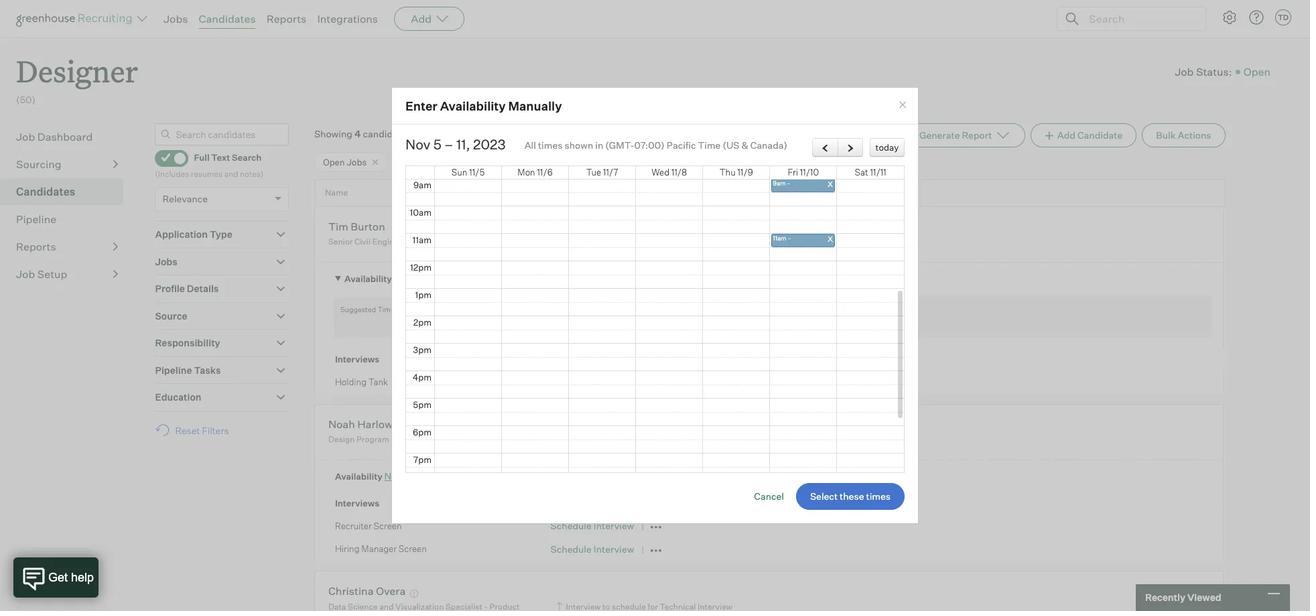 Task type: vqa. For each thing, say whether or not it's contained in the screenshot.
the right times
yes



Task type: locate. For each thing, give the bounding box(es) containing it.
2 schedule interview link from the top
[[551, 520, 634, 532]]

job for job status:
[[1175, 65, 1194, 78]]

at left google
[[426, 435, 434, 445]]

fri 11/10
[[788, 167, 819, 177]]

holding up noah
[[335, 377, 367, 387]]

1 vertical spatial for
[[652, 428, 662, 438]]

0 vertical spatial times
[[538, 140, 563, 151]]

2 schedule interview from the top
[[551, 544, 634, 555]]

0 vertical spatial candidates
[[199, 12, 256, 25]]

manager inside noah harlow design program manager at google
[[391, 435, 424, 445]]

showing
[[314, 128, 352, 139]]

schedule
[[551, 376, 592, 388], [551, 520, 592, 532], [551, 544, 592, 555]]

1 vertical spatial tim
[[665, 305, 678, 314]]

today
[[876, 142, 899, 153]]

at for burton
[[408, 237, 415, 247]]

3 schedule from the top
[[551, 544, 592, 555]]

screen right preliminary
[[709, 428, 735, 438]]

2 vertical spatial schedule
[[551, 544, 592, 555]]

interview
[[566, 230, 601, 240], [594, 376, 634, 388], [594, 520, 634, 532], [594, 544, 634, 555]]

1 horizontal spatial these
[[840, 491, 864, 502]]

christina overa
[[328, 585, 406, 598]]

tank
[[691, 230, 710, 240], [369, 377, 388, 387]]

open down showing
[[323, 157, 345, 167]]

0 horizontal spatial these
[[725, 305, 743, 314]]

at inside noah harlow design program manager at google
[[426, 435, 434, 445]]

1 vertical spatial schedule interview link
[[551, 520, 634, 532]]

open right the status:
[[1244, 65, 1271, 78]]

candidates link right 'jobs' link
[[199, 12, 256, 25]]

interviews
[[335, 354, 380, 365], [566, 428, 605, 438], [335, 498, 380, 509]]

0 vertical spatial open
[[1244, 65, 1271, 78]]

times
[[538, 140, 563, 151], [866, 491, 891, 502]]

0 vertical spatial tank
[[691, 230, 710, 240]]

tim left is
[[665, 305, 678, 314]]

tim inside tim burton senior civil engineer at rsa engineering
[[328, 220, 348, 233]]

0 vertical spatial to
[[603, 230, 610, 240]]

0 vertical spatial x link
[[772, 179, 835, 192]]

1 horizontal spatial reports link
[[267, 12, 307, 25]]

sat
[[855, 167, 869, 177]]

0 vertical spatial schedule interview
[[551, 520, 634, 532]]

designer for designer
[[401, 157, 438, 167]]

Search candidates field
[[155, 123, 289, 145]]

civil
[[355, 237, 371, 247]]

coordinator: test dumtwo
[[574, 157, 684, 167]]

request
[[727, 376, 761, 388]]

job inside job dashboard link
[[16, 130, 35, 143]]

5
[[433, 136, 442, 153]]

0 vertical spatial interviews
[[335, 354, 380, 365]]

0 vertical spatial schedule interview link
[[551, 376, 634, 388]]

tue
[[586, 167, 601, 177]]

0 vertical spatial schedule
[[551, 376, 592, 388]]

availability up suggested times:
[[344, 273, 392, 284]]

dashboard
[[37, 130, 93, 143]]

interviews to schedule for preliminary screen
[[566, 428, 735, 438]]

times right select
[[866, 491, 891, 502]]

tim up senior
[[328, 220, 348, 233]]

responded
[[695, 318, 738, 329]]

for left preliminary
[[652, 428, 662, 438]]

0 horizontal spatial at
[[408, 237, 415, 247]]

greenhouse recruiting image
[[16, 11, 137, 27]]

jobs
[[164, 12, 188, 25], [347, 157, 367, 167], [155, 256, 177, 267]]

job inside 'job setup' link
[[16, 267, 35, 281]]

1 vertical spatial to
[[607, 428, 614, 438]]

be
[[484, 157, 495, 167]]

1 vertical spatial designer
[[401, 157, 438, 167]]

2pm
[[413, 317, 432, 328]]

designer down nov
[[401, 157, 438, 167]]

candidates
[[199, 12, 256, 25], [16, 185, 75, 198]]

reports link down pipeline link
[[16, 238, 118, 254]]

full
[[194, 152, 210, 163]]

0 vertical spatial these
[[725, 305, 743, 314]]

pipeline down sourcing
[[16, 212, 56, 226]]

candidates link down sourcing link
[[16, 183, 118, 200]]

1 horizontal spatial times
[[866, 491, 891, 502]]

designer for designer (50)
[[16, 51, 138, 90]]

holding up resend
[[660, 230, 690, 240]]

candidates link
[[199, 12, 256, 25], [16, 183, 118, 200]]

schedule
[[612, 230, 646, 240], [685, 376, 725, 388], [616, 428, 650, 438]]

1 horizontal spatial tim
[[665, 305, 678, 314]]

program
[[357, 435, 389, 445]]

0 horizontal spatial holding
[[335, 377, 367, 387]]

enter availability manually
[[406, 98, 562, 113]]

0 horizontal spatial tim
[[328, 220, 348, 233]]

schedule inside interviews to schedule for preliminary screen link
[[616, 428, 650, 438]]

schedule interview link for tim burton
[[551, 376, 634, 388]]

–
[[444, 136, 454, 153]]

1 horizontal spatial holding
[[660, 230, 690, 240]]

not
[[665, 318, 679, 329]]

reports link
[[267, 12, 307, 25], [16, 238, 118, 254]]

sun 11/5
[[452, 167, 485, 177]]

configure image
[[1222, 9, 1238, 25]]

2 schedule from the top
[[551, 520, 592, 532]]

filters
[[202, 425, 229, 436]]

2 vertical spatial at
[[426, 435, 434, 445]]

job up sourcing
[[16, 130, 35, 143]]

interview to schedule for holding tank
[[566, 230, 710, 240]]

1 vertical spatial at
[[717, 305, 723, 314]]

1 vertical spatial these
[[840, 491, 864, 502]]

manager up '7pm'
[[391, 435, 424, 445]]

in
[[595, 140, 603, 151]]

pipeline up "education"
[[155, 364, 192, 376]]

1 vertical spatial job
[[16, 130, 35, 143]]

request
[[653, 470, 689, 482]]

checkmark image
[[161, 153, 171, 162]]

pacific
[[667, 140, 696, 151]]

type
[[210, 229, 232, 240]]

1 vertical spatial x link
[[772, 234, 835, 247]]

0 vertical spatial job
[[1175, 65, 1194, 78]]

interview to schedule for holding tank link
[[554, 229, 713, 242]]

2 vertical spatial schedule
[[616, 428, 650, 438]]

0 horizontal spatial pipeline
[[16, 212, 56, 226]]

open for open jobs
[[323, 157, 345, 167]]

profile details
[[155, 283, 219, 294]]

right single arrow image
[[845, 144, 856, 152]]

tim is available at these times: not yet responded
[[665, 305, 765, 329]]

1 horizontal spatial add
[[1058, 129, 1076, 141]]

availability
[[440, 98, 506, 113], [344, 273, 392, 284], [691, 470, 740, 482], [335, 471, 383, 482]]

mon
[[518, 167, 535, 177]]

job left the status:
[[1175, 65, 1194, 78]]

overa
[[376, 585, 406, 598]]

to inside interviews to schedule for preliminary screen link
[[607, 428, 614, 438]]

2 vertical spatial schedule interview link
[[551, 544, 634, 555]]

1 vertical spatial reports link
[[16, 238, 118, 254]]

self-
[[666, 376, 685, 388]]

these right select
[[840, 491, 864, 502]]

candidates right 'jobs' link
[[199, 12, 256, 25]]

reports left integrations
[[267, 12, 307, 25]]

0 horizontal spatial times
[[538, 140, 563, 151]]

generate report
[[920, 129, 992, 141]]

0 horizontal spatial add
[[411, 12, 432, 25]]

1 vertical spatial add
[[1058, 129, 1076, 141]]

1 horizontal spatial open
[[1244, 65, 1271, 78]]

designer down greenhouse recruiting image
[[16, 51, 138, 90]]

0 vertical spatial reports link
[[267, 12, 307, 25]]

0 vertical spatial pipeline
[[16, 212, 56, 226]]

12pm
[[410, 262, 432, 273]]

manually
[[508, 98, 562, 113]]

0 vertical spatial schedule
[[612, 230, 646, 240]]

1 vertical spatial schedule
[[551, 520, 592, 532]]

0 horizontal spatial designer
[[16, 51, 138, 90]]

tim inside tim is available at these times: not yet responded
[[665, 305, 678, 314]]

0 vertical spatial add
[[411, 12, 432, 25]]

manager down recruiter screen
[[362, 544, 397, 555]]

1 horizontal spatial candidates link
[[199, 12, 256, 25]]

add for add candidate
[[1058, 129, 1076, 141]]

reports up job setup
[[16, 240, 56, 253]]

0 vertical spatial at
[[408, 237, 415, 247]]

mon 11/6
[[518, 167, 553, 177]]

x
[[828, 179, 833, 189], [828, 234, 833, 244]]

engineer
[[372, 237, 406, 247]]

to inside "interview to schedule for holding tank" link
[[603, 230, 610, 240]]

1 horizontal spatial at
[[426, 435, 434, 445]]

to for burton
[[603, 230, 610, 240]]

0 horizontal spatial candidates
[[16, 185, 75, 198]]

x link
[[772, 179, 835, 192], [772, 234, 835, 247]]

screen up hiring manager screen
[[374, 521, 402, 531]]

schedule interview
[[551, 520, 634, 532], [551, 544, 634, 555]]

at inside tim burton senior civil engineer at rsa engineering
[[408, 237, 415, 247]]

add inside popup button
[[411, 12, 432, 25]]

these left times:
[[725, 305, 743, 314]]

open jobs
[[323, 157, 367, 167]]

0 vertical spatial x
[[828, 179, 833, 189]]

time
[[698, 140, 721, 151]]

0 horizontal spatial tank
[[369, 377, 388, 387]]

11,
[[456, 136, 470, 153]]

1 horizontal spatial pipeline
[[155, 364, 192, 376]]

0 vertical spatial designer
[[16, 51, 138, 90]]

td button
[[1273, 7, 1294, 28]]

available
[[686, 305, 715, 314]]

at left rsa
[[408, 237, 415, 247]]

engineering
[[436, 237, 481, 247]]

1 horizontal spatial candidates
[[199, 12, 256, 25]]

to
[[603, 230, 610, 240], [607, 428, 614, 438]]

1 vertical spatial candidates
[[16, 185, 75, 198]]

1 schedule interview from the top
[[551, 520, 634, 532]]

times right all
[[538, 140, 563, 151]]

relevance option
[[163, 193, 208, 205]]

1 vertical spatial tank
[[369, 377, 388, 387]]

resend button
[[653, 273, 686, 284]]

1 schedule interview link from the top
[[551, 376, 634, 388]]

these inside tim is available at these times: not yet responded
[[725, 305, 743, 314]]

job setup
[[16, 267, 67, 281]]

thu 11/9
[[720, 167, 753, 177]]

for up the resend button
[[648, 230, 658, 240]]

0 horizontal spatial reports
[[16, 240, 56, 253]]

interviews to schedule for preliminary screen link
[[554, 427, 739, 439]]

screen
[[709, 428, 735, 438], [374, 521, 402, 531], [399, 544, 427, 555]]

1 x from the top
[[828, 179, 833, 189]]

availability inside dialog
[[440, 98, 506, 113]]

0 vertical spatial manager
[[391, 435, 424, 445]]

schedule inside "interview to schedule for holding tank" link
[[612, 230, 646, 240]]

responsibility
[[155, 337, 220, 349]]

generate report button
[[903, 123, 1025, 147]]

0 vertical spatial for
[[648, 230, 658, 240]]

reports link left integrations
[[267, 12, 307, 25]]

at up responded
[[717, 305, 723, 314]]

1 x link from the top
[[772, 179, 835, 192]]

0 vertical spatial tim
[[328, 220, 348, 233]]

1 vertical spatial pipeline
[[155, 364, 192, 376]]

1 horizontal spatial reports
[[267, 12, 307, 25]]

job left setup at the top left of the page
[[16, 267, 35, 281]]

left single arrow image
[[820, 144, 831, 152]]

0 horizontal spatial candidates link
[[16, 183, 118, 200]]

1 vertical spatial times
[[866, 491, 891, 502]]

job for job setup
[[16, 267, 35, 281]]

1 vertical spatial jobs
[[347, 157, 367, 167]]

noah
[[328, 418, 355, 431]]

all
[[525, 140, 536, 151]]

1 vertical spatial schedule interview
[[551, 544, 634, 555]]

availability right request
[[691, 470, 740, 482]]

2 horizontal spatial at
[[717, 305, 723, 314]]

rsa
[[417, 237, 434, 247]]

x for 2nd x link from the bottom of the the enter availability manually dialog
[[828, 179, 833, 189]]

screen up christina overa has been in technical interview for more than 14 days icon on the bottom of the page
[[399, 544, 427, 555]]

details
[[187, 283, 219, 294]]

1 horizontal spatial designer
[[401, 157, 438, 167]]

shown
[[565, 140, 593, 151]]

just now
[[453, 273, 486, 284]]

tim for burton
[[328, 220, 348, 233]]

5pm
[[413, 400, 432, 410]]

pipeline link
[[16, 211, 118, 227]]

2 x from the top
[[828, 234, 833, 244]]

1 vertical spatial x
[[828, 234, 833, 244]]

2 vertical spatial job
[[16, 267, 35, 281]]

candidates down sourcing
[[16, 185, 75, 198]]

1 vertical spatial interviews
[[566, 428, 605, 438]]

availability up 11,
[[440, 98, 506, 113]]

pipeline tasks
[[155, 364, 221, 376]]

1 vertical spatial open
[[323, 157, 345, 167]]

add for add
[[411, 12, 432, 25]]

0 horizontal spatial open
[[323, 157, 345, 167]]



Task type: describe. For each thing, give the bounding box(es) containing it.
to
[[472, 157, 482, 167]]

7pm
[[413, 455, 432, 465]]

2 vertical spatial interviews
[[335, 498, 380, 509]]

td
[[1278, 13, 1289, 22]]

schedule interview for hiring manager screen
[[551, 544, 634, 555]]

11/6
[[537, 167, 553, 177]]

noah harlow design program manager at google
[[328, 418, 462, 445]]

times:
[[378, 305, 400, 314]]

integrations
[[317, 12, 378, 25]]

schedule interview for recruiter screen
[[551, 520, 634, 532]]

11/8
[[672, 167, 687, 177]]

jobs link
[[164, 12, 188, 25]]

0 vertical spatial holding
[[660, 230, 690, 240]]

3 schedule interview link from the top
[[551, 544, 634, 555]]

x for 1st x link from the bottom of the the enter availability manually dialog
[[828, 234, 833, 244]]

generate
[[920, 129, 960, 141]]

reset
[[175, 425, 200, 436]]

9am
[[413, 180, 432, 190]]

profile
[[155, 283, 185, 294]]

job dashboard link
[[16, 128, 118, 145]]

2 vertical spatial screen
[[399, 544, 427, 555]]

times:
[[744, 305, 765, 314]]

hiring manager screen
[[335, 544, 427, 555]]

request availability button
[[653, 470, 740, 482]]

showing 4 candidate applications
[[314, 128, 462, 139]]

enter
[[406, 98, 438, 113]]

10am
[[410, 207, 432, 218]]

for for noah harlow
[[652, 428, 662, 438]]

candidate reports are now available! apply filters and select "view in app" element
[[903, 123, 1025, 147]]

1 vertical spatial reports
[[16, 240, 56, 253]]

harlow
[[357, 418, 393, 431]]

1 horizontal spatial tank
[[691, 230, 710, 240]]

hiring
[[335, 544, 360, 555]]

cancel
[[754, 491, 784, 502]]

select these times button
[[796, 483, 905, 510]]

availability down program
[[335, 471, 383, 482]]

recently
[[1146, 592, 1186, 603]]

Search text field
[[1086, 9, 1194, 28]]

schedule for recruiter screen
[[551, 520, 592, 532]]

all times shown in (gmt-07:00) pacific time (us & canada)
[[525, 140, 788, 151]]

actions
[[1178, 129, 1212, 141]]

schedule for tim burton
[[612, 230, 646, 240]]

6pm
[[413, 427, 432, 438]]

times inside select these times button
[[866, 491, 891, 502]]

these inside button
[[840, 491, 864, 502]]

designer link
[[16, 38, 138, 93]]

sourcing
[[16, 157, 61, 171]]

1 vertical spatial candidates link
[[16, 183, 118, 200]]

3pm
[[413, 345, 432, 355]]

1 vertical spatial schedule
[[685, 376, 725, 388]]

for for tim burton
[[648, 230, 658, 240]]

1 schedule from the top
[[551, 376, 592, 388]]

2 x link from the top
[[772, 234, 835, 247]]

2023
[[473, 136, 506, 153]]

1 vertical spatial manager
[[362, 544, 397, 555]]

pipeline for pipeline tasks
[[155, 364, 192, 376]]

bulk
[[1156, 129, 1176, 141]]

1 vertical spatial screen
[[374, 521, 402, 531]]

suggested times:
[[340, 305, 400, 314]]

schedule for noah harlow
[[616, 428, 650, 438]]

add candidate link
[[1031, 123, 1137, 147]]

design
[[328, 435, 355, 445]]

11/11
[[870, 167, 887, 177]]

add candidate
[[1058, 129, 1123, 141]]

0 vertical spatial reports
[[267, 12, 307, 25]]

schedule for hiring manager screen
[[551, 544, 592, 555]]

recently viewed
[[1146, 592, 1222, 603]]

sourcing link
[[16, 156, 118, 172]]

(includes
[[155, 169, 189, 179]]

1 vertical spatial holding
[[335, 377, 367, 387]]

td button
[[1276, 9, 1292, 25]]

now
[[469, 273, 486, 284]]

candidate
[[1078, 129, 1123, 141]]

open for open
[[1244, 65, 1271, 78]]

and
[[224, 169, 238, 179]]

schedule interview | send self-schedule request
[[551, 376, 761, 388]]

pipeline for pipeline
[[16, 212, 56, 226]]

reset filters button
[[155, 418, 236, 443]]

07:00)
[[634, 140, 665, 151]]

at inside tim is available at these times: not yet responded
[[717, 305, 723, 314]]

enter availability manually dialog
[[391, 0, 919, 591]]

tasks
[[194, 364, 221, 376]]

select these times
[[810, 491, 891, 502]]

full text search (includes resumes and notes)
[[155, 152, 264, 179]]

to for harlow
[[607, 428, 614, 438]]

christina overa has been in technical interview for more than 14 days image
[[408, 590, 420, 598]]

text
[[211, 152, 230, 163]]

christina overa link
[[328, 585, 406, 600]]

dumtwo
[[647, 157, 684, 167]]

to be scheduled
[[472, 157, 540, 167]]

tim burton senior civil engineer at rsa engineering
[[328, 220, 481, 247]]

fri
[[788, 167, 798, 177]]

designer (50)
[[16, 51, 138, 105]]

0 horizontal spatial reports link
[[16, 238, 118, 254]]

preliminary
[[664, 428, 707, 438]]

close image
[[898, 99, 908, 110]]

2 vertical spatial jobs
[[155, 256, 177, 267]]

sun
[[452, 167, 467, 177]]

report
[[962, 129, 992, 141]]

&
[[742, 140, 749, 151]]

christina
[[328, 585, 374, 598]]

yet
[[681, 318, 693, 329]]

viewed
[[1188, 592, 1222, 603]]

burton
[[351, 220, 385, 233]]

tim for is
[[665, 305, 678, 314]]

cancel button
[[754, 491, 784, 502]]

request availability
[[653, 470, 740, 482]]

0 vertical spatial jobs
[[164, 12, 188, 25]]

test
[[628, 157, 646, 167]]

job setup link
[[16, 266, 118, 282]]

holding tank
[[335, 377, 388, 387]]

job for job dashboard
[[16, 130, 35, 143]]

schedule interview link for noah harlow
[[551, 520, 634, 532]]

0 vertical spatial candidates link
[[199, 12, 256, 25]]

source
[[155, 310, 187, 322]]

0 vertical spatial screen
[[709, 428, 735, 438]]

bulk actions link
[[1142, 123, 1226, 147]]

candidate
[[363, 128, 407, 139]]

resumes
[[191, 169, 223, 179]]

job/status
[[566, 188, 610, 198]]

canada)
[[751, 140, 788, 151]]

noah harlow link
[[328, 418, 393, 433]]

at for harlow
[[426, 435, 434, 445]]



